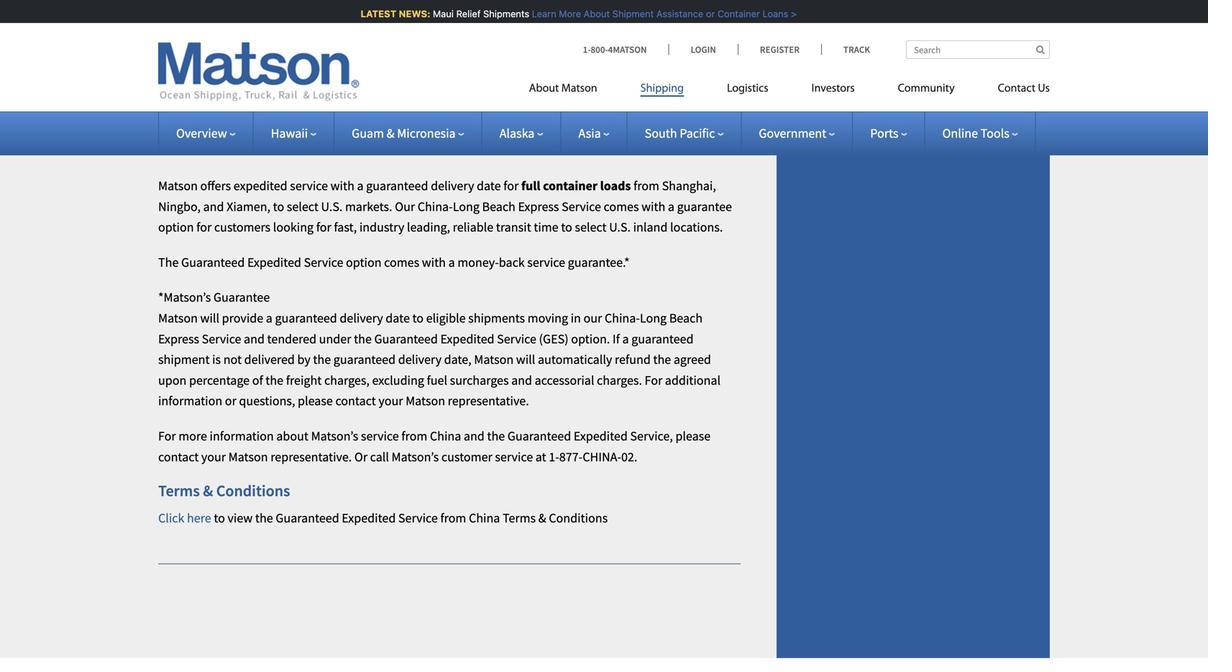 Task type: locate. For each thing, give the bounding box(es) containing it.
time
[[534, 219, 559, 235]]

0 horizontal spatial your
[[201, 449, 226, 465]]

19 days for kansas city, ks
[[638, 68, 678, 84]]

0 horizontal spatial express
[[158, 331, 199, 347]]

contact down charges,
[[336, 393, 376, 409]]

0 horizontal spatial for
[[158, 428, 176, 444]]

china up customer
[[430, 428, 461, 444]]

0 horizontal spatial u.s.
[[321, 198, 343, 215]]

us
[[1038, 83, 1050, 95]]

1 vertical spatial will
[[516, 351, 535, 368]]

south down memphis,
[[159, 132, 191, 148]]

0 vertical spatial your
[[379, 393, 403, 409]]

terms down the at
[[503, 510, 536, 526]]

0 horizontal spatial beach
[[482, 198, 516, 215]]

to inside *matson's guarantee matson will provide a guaranteed delivery date to eligible shipments moving in our china-long beach express service and tendered under the guaranteed expedited service (ges) option. if a guaranteed shipment is not delivered by the guaranteed delivery date, matson will automatically refund the agreed upon percentage of the freight charges, excluding fuel surcharges and accessorial charges. for additional information or questions, please contact your matson representative.
[[412, 310, 424, 326]]

will up the 'accessorial' on the left of page
[[516, 351, 535, 368]]

container
[[714, 8, 756, 19]]

assistance
[[653, 8, 700, 19]]

0 vertical spatial representative.
[[448, 393, 529, 409]]

guarantee
[[214, 289, 270, 306]]

1 vertical spatial or
[[225, 393, 237, 409]]

tools
[[981, 125, 1010, 141]]

option.
[[571, 331, 610, 347]]

0 horizontal spatial 1-
[[549, 449, 559, 465]]

service inside the from shanghai, ningbo, and xiamen, to select u.s. markets. our china-long beach express service comes with a guarantee option for customers looking for fast, industry leading, reliable transit time to select u.s. inland locations.
[[562, 198, 601, 215]]

0 horizontal spatial about
[[529, 83, 559, 95]]

china inside for more information about matson's service from china and the guaranteed expedited service, please contact your matson representative. or call matson's customer service at 1-877-china-02.
[[430, 428, 461, 444]]

0 horizontal spatial or
[[225, 393, 237, 409]]

long up reliable
[[453, 198, 480, 215]]

0 horizontal spatial long
[[453, 198, 480, 215]]

delivery for for
[[431, 178, 474, 194]]

representative.
[[448, 393, 529, 409], [271, 449, 352, 465]]

1 horizontal spatial u.s.
[[609, 219, 631, 235]]

with up markets.
[[331, 178, 355, 194]]

2 horizontal spatial with
[[642, 198, 666, 215]]

1 horizontal spatial with
[[422, 254, 446, 270]]

express inside the from shanghai, ningbo, and xiamen, to select u.s. markets. our china-long beach express service comes with a guarantee option for customers looking for fast, industry leading, reliable transit time to select u.s. inland locations.
[[518, 198, 559, 215]]

south
[[645, 125, 677, 141], [159, 132, 191, 148]]

1 vertical spatial &
[[203, 481, 213, 501]]

express
[[518, 198, 559, 215], [158, 331, 199, 347]]

19 days up 4matson
[[638, 5, 678, 21]]

1 horizontal spatial contact
[[336, 393, 376, 409]]

of
[[252, 372, 263, 388]]

for down 'ningbo,'
[[196, 219, 212, 235]]

19 days up 20 days
[[638, 68, 678, 84]]

1 vertical spatial beach
[[669, 310, 703, 326]]

1 vertical spatial your
[[201, 449, 226, 465]]

19 up full
[[523, 132, 535, 148]]

days right 15
[[395, 100, 421, 116]]

& right the guam
[[387, 125, 395, 141]]

guam & micronesia
[[352, 125, 456, 141]]

express up shipment
[[158, 331, 199, 347]]

1 horizontal spatial south
[[645, 125, 677, 141]]

0 horizontal spatial 17
[[380, 132, 393, 148]]

delivery up reliable
[[431, 178, 474, 194]]

delivery for to
[[340, 310, 383, 326]]

not
[[223, 351, 242, 368]]

online tools
[[943, 125, 1010, 141]]

0 horizontal spatial will
[[200, 310, 219, 326]]

0 vertical spatial 16
[[523, 5, 535, 21]]

1 horizontal spatial please
[[676, 428, 711, 444]]

1 vertical spatial select
[[575, 219, 607, 235]]

or down percentage
[[225, 393, 237, 409]]

is
[[212, 351, 221, 368]]

1 horizontal spatial terms
[[503, 510, 536, 526]]

shipment
[[158, 351, 210, 368]]

Search search field
[[906, 40, 1050, 59]]

1 vertical spatial information
[[210, 428, 274, 444]]

*matson's
[[158, 289, 211, 306]]

information down questions,
[[210, 428, 274, 444]]

0 horizontal spatial comes
[[384, 254, 419, 270]]

online
[[943, 125, 978, 141]]

from shanghai, ningbo, and xiamen, to select u.s. markets. our china-long beach express service comes with a guarantee option for customers looking for fast, industry leading, reliable transit time to select u.s. inland locations.
[[158, 178, 732, 235]]

ningbo,
[[158, 198, 201, 215]]

date for to
[[386, 310, 410, 326]]

date left eligible
[[386, 310, 410, 326]]

0 vertical spatial china
[[430, 428, 461, 444]]

1 vertical spatial please
[[676, 428, 711, 444]]

china- inside *matson's guarantee matson will provide a guaranteed delivery date to eligible shipments moving in our china-long beach express service and tendered under the guaranteed expedited service (ges) option. if a guaranteed shipment is not delivered by the guaranteed delivery date, matson will automatically refund the agreed upon percentage of the freight charges, excluding fuel surcharges and accessorial charges. for additional information or questions, please contact your matson representative.
[[605, 310, 640, 326]]

delivered
[[244, 351, 295, 368]]

1 horizontal spatial conditions
[[549, 510, 608, 526]]

customer
[[442, 449, 493, 465]]

0 vertical spatial china-
[[418, 198, 453, 215]]

terms up click here link
[[158, 481, 200, 501]]

markets.
[[345, 198, 392, 215]]

service right back
[[527, 254, 565, 270]]

& for guam
[[387, 125, 395, 141]]

option down 'ningbo,'
[[158, 219, 194, 235]]

1-800-4matson
[[583, 44, 647, 55]]

0 horizontal spatial china-
[[418, 198, 453, 215]]

your inside for more information about matson's service from china and the guaranteed expedited service, please contact your matson representative. or call matson's customer service at 1-877-china-02.
[[201, 449, 226, 465]]

memphis, tn
[[159, 100, 229, 116]]

16 left more
[[523, 5, 535, 21]]

1 horizontal spatial or
[[702, 8, 711, 19]]

comes down loads
[[604, 198, 639, 215]]

None search field
[[906, 40, 1050, 59]]

16 up alaska link
[[523, 68, 535, 84]]

guaranteed up excluding
[[374, 331, 438, 347]]

matson
[[562, 83, 597, 95], [158, 178, 198, 194], [158, 310, 198, 326], [474, 351, 514, 368], [406, 393, 445, 409], [228, 449, 268, 465]]

and
[[203, 198, 224, 215], [244, 331, 265, 347], [511, 372, 532, 388], [464, 428, 485, 444]]

2 16 days from the top
[[523, 68, 563, 84]]

0 horizontal spatial select
[[287, 198, 319, 215]]

0 vertical spatial 17 days
[[523, 100, 563, 116]]

1- down latest news: maui relief shipments learn more about shipment assistance or container loans >
[[583, 44, 591, 55]]

2 vertical spatial with
[[422, 254, 446, 270]]

about matson
[[529, 83, 597, 95]]

china- up if on the right of page
[[605, 310, 640, 326]]

0 vertical spatial from
[[634, 178, 660, 194]]

guaranteed right the
[[181, 254, 245, 270]]

0 horizontal spatial option
[[158, 219, 194, 235]]

15 days
[[380, 100, 421, 116]]

0 vertical spatial comes
[[604, 198, 639, 215]]

locations.
[[670, 219, 723, 235]]

will down the *matson's
[[200, 310, 219, 326]]

click here to view the guaranteed expedited service from china terms & conditions
[[158, 510, 608, 526]]

micronesia
[[397, 125, 456, 141]]

beach
[[482, 198, 516, 215], [669, 310, 703, 326]]

and down offers
[[203, 198, 224, 215]]

date inside *matson's guarantee matson will provide a guaranteed delivery date to eligible shipments moving in our china-long beach express service and tendered under the guaranteed expedited service (ges) option. if a guaranteed shipment is not delivered by the guaranteed delivery date, matson will automatically refund the agreed upon percentage of the freight charges, excluding fuel surcharges and accessorial charges. for additional information or questions, please contact your matson representative.
[[386, 310, 410, 326]]

comes down industry
[[384, 254, 419, 270]]

the up customer
[[487, 428, 505, 444]]

charges.
[[597, 372, 642, 388]]

terms & conditions
[[158, 481, 290, 501]]

0 horizontal spatial china
[[430, 428, 461, 444]]

learn
[[528, 8, 553, 19]]

guaranteed up the at
[[508, 428, 571, 444]]

or
[[355, 449, 368, 465]]

1 horizontal spatial select
[[575, 219, 607, 235]]

1 vertical spatial delivery
[[340, 310, 383, 326]]

long
[[453, 198, 480, 215], [640, 310, 667, 326]]

please inside for more information about matson's service from china and the guaranteed expedited service, please contact your matson representative. or call matson's customer service at 1-877-china-02.
[[676, 428, 711, 444]]

0 horizontal spatial from
[[402, 428, 427, 444]]

tn
[[214, 100, 229, 116]]

the right refund
[[653, 351, 671, 368]]

matson down the *matson's
[[158, 310, 198, 326]]

1-800-4matson link
[[583, 44, 669, 55]]

1 horizontal spatial representative.
[[448, 393, 529, 409]]

1 horizontal spatial long
[[640, 310, 667, 326]]

about up alaska link
[[529, 83, 559, 95]]

with up inland
[[642, 198, 666, 215]]

0 vertical spatial beach
[[482, 198, 516, 215]]

19 for south kearny, nj
[[523, 132, 535, 148]]

with
[[331, 178, 355, 194], [642, 198, 666, 215], [422, 254, 446, 270]]

beach up transit
[[482, 198, 516, 215]]

1 horizontal spatial about
[[580, 8, 606, 19]]

1 horizontal spatial &
[[387, 125, 395, 141]]

2 horizontal spatial &
[[539, 510, 546, 526]]

1 vertical spatial matson's
[[392, 449, 439, 465]]

south down 20 days
[[645, 125, 677, 141]]

express up the "time" at top left
[[518, 198, 559, 215]]

19 days
[[638, 5, 678, 21], [638, 36, 678, 53], [638, 68, 678, 84], [523, 132, 563, 148]]

matson up terms & conditions
[[228, 449, 268, 465]]

guaranteed right view
[[276, 510, 339, 526]]

1 vertical spatial u.s.
[[609, 219, 631, 235]]

0 horizontal spatial please
[[298, 393, 333, 409]]

moving
[[528, 310, 568, 326]]

to left eligible
[[412, 310, 424, 326]]

1 vertical spatial for
[[158, 428, 176, 444]]

beach inside *matson's guarantee matson will provide a guaranteed delivery date to eligible shipments moving in our china-long beach express service and tendered under the guaranteed expedited service (ges) option. if a guaranteed shipment is not delivered by the guaranteed delivery date, matson will automatically refund the agreed upon percentage of the freight charges, excluding fuel surcharges and accessorial charges. for additional information or questions, please contact your matson representative.
[[669, 310, 703, 326]]

pacific
[[680, 125, 715, 141]]

long inside *matson's guarantee matson will provide a guaranteed delivery date to eligible shipments moving in our china-long beach express service and tendered under the guaranteed expedited service (ges) option. if a guaranteed shipment is not delivered by the guaranteed delivery date, matson will automatically refund the agreed upon percentage of the freight charges, excluding fuel surcharges and accessorial charges. for additional information or questions, please contact your matson representative.
[[640, 310, 667, 326]]

city,
[[200, 68, 223, 84]]

1 horizontal spatial china-
[[605, 310, 640, 326]]

a up markets.
[[357, 178, 364, 194]]

1 vertical spatial representative.
[[271, 449, 352, 465]]

1 horizontal spatial china
[[469, 510, 500, 526]]

our
[[584, 310, 602, 326]]

0 horizontal spatial conditions
[[216, 481, 290, 501]]

option down industry
[[346, 254, 382, 270]]

0 vertical spatial terms
[[158, 481, 200, 501]]

agreed
[[674, 351, 711, 368]]

beach up agreed
[[669, 310, 703, 326]]

1-
[[583, 44, 591, 55], [549, 449, 559, 465]]

service
[[562, 198, 601, 215], [304, 254, 343, 270], [202, 331, 241, 347], [497, 331, 537, 347], [398, 510, 438, 526]]

0 vertical spatial express
[[518, 198, 559, 215]]

19
[[638, 5, 651, 21], [638, 36, 651, 53], [638, 68, 651, 84], [523, 132, 535, 148]]

for more information about matson's service from china and the guaranteed expedited service, please contact your matson representative. or call matson's customer service at 1-877-china-02.
[[158, 428, 711, 465]]

1 horizontal spatial 17 days
[[523, 100, 563, 116]]

matson's right call
[[392, 449, 439, 465]]

china-
[[583, 449, 621, 465]]

delivery up under
[[340, 310, 383, 326]]

1 vertical spatial 17
[[380, 132, 393, 148]]

shipping link
[[619, 76, 706, 105]]

1- right the at
[[549, 449, 559, 465]]

800-
[[591, 44, 608, 55]]

section
[[759, 0, 1068, 658]]

guaranteed up our
[[366, 178, 428, 194]]

1 16 days from the top
[[523, 5, 563, 21]]

contact down more on the bottom left of page
[[158, 449, 199, 465]]

click
[[158, 510, 184, 526]]

service
[[290, 178, 328, 194], [527, 254, 565, 270], [361, 428, 399, 444], [495, 449, 533, 465]]

a down shanghai,
[[668, 198, 675, 215]]

login link
[[669, 44, 738, 55]]

select up the looking
[[287, 198, 319, 215]]

expedited
[[247, 254, 301, 270], [441, 331, 495, 347], [574, 428, 628, 444], [342, 510, 396, 526]]

19 down 4matson
[[638, 68, 651, 84]]

shipping
[[641, 83, 684, 95]]

comes inside the from shanghai, ningbo, and xiamen, to select u.s. markets. our china-long beach express service comes with a guarantee option for customers looking for fast, industry leading, reliable transit time to select u.s. inland locations.
[[604, 198, 639, 215]]

expedited inside *matson's guarantee matson will provide a guaranteed delivery date to eligible shipments moving in our china-long beach express service and tendered under the guaranteed expedited service (ges) option. if a guaranteed shipment is not delivered by the guaranteed delivery date, matson will automatically refund the agreed upon percentage of the freight charges, excluding fuel surcharges and accessorial charges. for additional information or questions, please contact your matson representative.
[[441, 331, 495, 347]]

19 days down "learn more about shipment assistance or container loans >" link
[[638, 36, 678, 53]]

1 horizontal spatial date
[[477, 178, 501, 194]]

for left full
[[504, 178, 519, 194]]

0 vertical spatial delivery
[[431, 178, 474, 194]]

for left fast,
[[316, 219, 331, 235]]

your inside *matson's guarantee matson will provide a guaranteed delivery date to eligible shipments moving in our china-long beach express service and tendered under the guaranteed expedited service (ges) option. if a guaranteed shipment is not delivered by the guaranteed delivery date, matson will automatically refund the agreed upon percentage of the freight charges, excluding fuel surcharges and accessorial charges. for additional information or questions, please contact your matson representative.
[[379, 393, 403, 409]]

a inside the from shanghai, ningbo, and xiamen, to select u.s. markets. our china-long beach express service comes with a guarantee option for customers looking for fast, industry leading, reliable transit time to select u.s. inland locations.
[[668, 198, 675, 215]]

0 vertical spatial option
[[158, 219, 194, 235]]

service up call
[[361, 428, 399, 444]]

for down refund
[[645, 372, 663, 388]]

20 days
[[638, 100, 678, 116]]

please right service,
[[676, 428, 711, 444]]

please down "freight"
[[298, 393, 333, 409]]

representative. down about
[[271, 449, 352, 465]]

1 vertical spatial long
[[640, 310, 667, 326]]

1 vertical spatial from
[[402, 428, 427, 444]]

u.s. left inland
[[609, 219, 631, 235]]

(ges)
[[539, 331, 569, 347]]

select up guarantee.*
[[575, 219, 607, 235]]

conditions up view
[[216, 481, 290, 501]]

1 horizontal spatial will
[[516, 351, 535, 368]]

days down "shipping"
[[653, 100, 678, 116]]

0 horizontal spatial contact
[[158, 449, 199, 465]]

2 16 from the top
[[523, 68, 535, 84]]

days down "learn more about shipment assistance or container loans >" link
[[653, 36, 678, 53]]

about inside "top menu" navigation
[[529, 83, 559, 95]]

delivery up fuel
[[398, 351, 442, 368]]

days right alaska in the top left of the page
[[538, 132, 563, 148]]

leading,
[[407, 219, 450, 235]]

to right the "time" at top left
[[561, 219, 572, 235]]

representative. down surcharges
[[448, 393, 529, 409]]

long inside the from shanghai, ningbo, and xiamen, to select u.s. markets. our china-long beach express service comes with a guarantee option for customers looking for fast, industry leading, reliable transit time to select u.s. inland locations.
[[453, 198, 480, 215]]

express inside *matson's guarantee matson will provide a guaranteed delivery date to eligible shipments moving in our china-long beach express service and tendered under the guaranteed expedited service (ges) option. if a guaranteed shipment is not delivered by the guaranteed delivery date, matson will automatically refund the agreed upon percentage of the freight charges, excluding fuel surcharges and accessorial charges. for additional information or questions, please contact your matson representative.
[[158, 331, 199, 347]]

0 horizontal spatial 17 days
[[380, 132, 421, 148]]

1 vertical spatial conditions
[[549, 510, 608, 526]]

guaranteed up tendered on the left of page
[[275, 310, 337, 326]]

latest news: maui relief shipments learn more about shipment assistance or container loans >
[[357, 8, 793, 19]]

will
[[200, 310, 219, 326], [516, 351, 535, 368]]

1 vertical spatial about
[[529, 83, 559, 95]]

about right more
[[580, 8, 606, 19]]

with down "leading,"
[[422, 254, 446, 270]]

contact us link
[[977, 76, 1050, 105]]

1 vertical spatial 16
[[523, 68, 535, 84]]

for
[[504, 178, 519, 194], [196, 219, 212, 235], [316, 219, 331, 235]]

expedited down or
[[342, 510, 396, 526]]

for left more on the bottom left of page
[[158, 428, 176, 444]]

china- up "leading,"
[[418, 198, 453, 215]]

fuel
[[427, 372, 447, 388]]

expedited up date,
[[441, 331, 495, 347]]

matson's up or
[[311, 428, 358, 444]]

your down excluding
[[379, 393, 403, 409]]

from inside for more information about matson's service from china and the guaranteed expedited service, please contact your matson representative. or call matson's customer service at 1-877-china-02.
[[402, 428, 427, 444]]

0 vertical spatial &
[[387, 125, 395, 141]]

1 vertical spatial terms
[[503, 510, 536, 526]]

ports link
[[871, 125, 907, 141]]

days down learn
[[538, 68, 563, 84]]

22
[[638, 132, 651, 148]]

17 up alaska link
[[523, 100, 535, 116]]

1 vertical spatial 1-
[[549, 449, 559, 465]]

your
[[379, 393, 403, 409], [201, 449, 226, 465]]

1 horizontal spatial from
[[440, 510, 466, 526]]

0 horizontal spatial for
[[196, 219, 212, 235]]

from
[[634, 178, 660, 194], [402, 428, 427, 444], [440, 510, 466, 526]]

1 horizontal spatial comes
[[604, 198, 639, 215]]

0 vertical spatial date
[[477, 178, 501, 194]]

1 vertical spatial contact
[[158, 449, 199, 465]]

kansas
[[159, 68, 197, 84]]

comes
[[604, 198, 639, 215], [384, 254, 419, 270]]

register
[[760, 44, 800, 55]]

1 horizontal spatial express
[[518, 198, 559, 215]]

1 horizontal spatial option
[[346, 254, 382, 270]]

days right '14'
[[395, 5, 421, 21]]

2 horizontal spatial from
[[634, 178, 660, 194]]

contact
[[336, 393, 376, 409], [158, 449, 199, 465]]

0 vertical spatial contact
[[336, 393, 376, 409]]

2 vertical spatial &
[[539, 510, 546, 526]]

from right loads
[[634, 178, 660, 194]]



Task type: describe. For each thing, give the bounding box(es) containing it.
matson down fuel
[[406, 393, 445, 409]]

track
[[844, 44, 870, 55]]

2 vertical spatial delivery
[[398, 351, 442, 368]]

for inside for more information about matson's service from china and the guaranteed expedited service, please contact your matson representative. or call matson's customer service at 1-877-china-02.
[[158, 428, 176, 444]]

reliable
[[453, 219, 494, 235]]

upon
[[158, 372, 187, 388]]

days up 20 days
[[653, 68, 678, 84]]

service,
[[630, 428, 673, 444]]

with inside the from shanghai, ningbo, and xiamen, to select u.s. markets. our china-long beach express service comes with a guarantee option for customers looking for fast, industry leading, reliable transit time to select u.s. inland locations.
[[642, 198, 666, 215]]

877-
[[559, 449, 583, 465]]

a right provide
[[266, 310, 273, 326]]

tx
[[197, 36, 211, 53]]

the right by
[[313, 351, 331, 368]]

south pacific
[[645, 125, 715, 141]]

government
[[759, 125, 827, 141]]

government link
[[759, 125, 835, 141]]

top menu navigation
[[529, 76, 1050, 105]]

news:
[[395, 8, 427, 19]]

15
[[380, 100, 393, 116]]

2 horizontal spatial for
[[504, 178, 519, 194]]

latest
[[357, 8, 393, 19]]

information inside *matson's guarantee matson will provide a guaranteed delivery date to eligible shipments moving in our china-long beach express service and tendered under the guaranteed expedited service (ges) option. if a guaranteed shipment is not delivered by the guaranteed delivery date, matson will automatically refund the agreed upon percentage of the freight charges, excluding fuel surcharges and accessorial charges. for additional information or questions, please contact your matson representative.
[[158, 393, 222, 409]]

0 vertical spatial 17
[[523, 100, 535, 116]]

investors link
[[790, 76, 877, 105]]

22 days
[[638, 132, 678, 148]]

19 for dallas, tx
[[638, 36, 651, 53]]

guaranteed inside for more information about matson's service from china and the guaranteed expedited service, please contact your matson representative. or call matson's customer service at 1-877-china-02.
[[508, 428, 571, 444]]

for inside *matson's guarantee matson will provide a guaranteed delivery date to eligible shipments moving in our china-long beach express service and tendered under the guaranteed expedited service (ges) option. if a guaranteed shipment is not delivered by the guaranteed delivery date, matson will automatically refund the agreed upon percentage of the freight charges, excluding fuel surcharges and accessorial charges. for additional information or questions, please contact your matson representative.
[[645, 372, 663, 388]]

0 vertical spatial about
[[580, 8, 606, 19]]

expedited down the looking
[[247, 254, 301, 270]]

1 vertical spatial china
[[469, 510, 500, 526]]

hawaii link
[[271, 125, 317, 141]]

overview
[[176, 125, 227, 141]]

hawaii
[[271, 125, 308, 141]]

to up the looking
[[273, 198, 284, 215]]

community link
[[877, 76, 977, 105]]

1- inside for more information about matson's service from china and the guaranteed expedited service, please contact your matson representative. or call matson's customer service at 1-877-china-02.
[[549, 449, 559, 465]]

0 vertical spatial or
[[702, 8, 711, 19]]

percentage
[[189, 372, 250, 388]]

shanghai,
[[662, 178, 716, 194]]

if
[[613, 331, 620, 347]]

a right if on the right of page
[[623, 331, 629, 347]]

call
[[370, 449, 389, 465]]

please inside *matson's guarantee matson will provide a guaranteed delivery date to eligible shipments moving in our china-long beach express service and tendered under the guaranteed expedited service (ges) option. if a guaranteed shipment is not delivered by the guaranteed delivery date, matson will automatically refund the agreed upon percentage of the freight charges, excluding fuel surcharges and accessorial charges. for additional information or questions, please contact your matson representative.
[[298, 393, 333, 409]]

transit
[[496, 219, 531, 235]]

looking
[[273, 219, 314, 235]]

contact inside for more information about matson's service from china and the guaranteed expedited service, please contact your matson representative. or call matson's customer service at 1-877-china-02.
[[158, 449, 199, 465]]

overview link
[[176, 125, 236, 141]]

xiamen,
[[227, 198, 270, 215]]

guaranteed inside *matson's guarantee matson will provide a guaranteed delivery date to eligible shipments moving in our china-long beach express service and tendered under the guaranteed expedited service (ges) option. if a guaranteed shipment is not delivered by the guaranteed delivery date, matson will automatically refund the agreed upon percentage of the freight charges, excluding fuel surcharges and accessorial charges. for additional information or questions, please contact your matson representative.
[[374, 331, 438, 347]]

19 days for dallas, tx
[[638, 36, 678, 53]]

expedited
[[234, 178, 287, 194]]

the guaranteed expedited service option comes with a money-back service guarantee.*
[[158, 254, 630, 270]]

information inside for more information about matson's service from china and the guaranteed expedited service, please contact your matson representative. or call matson's customer service at 1-877-china-02.
[[210, 428, 274, 444]]

matson inside for more information about matson's service from china and the guaranteed expedited service, please contact your matson representative. or call matson's customer service at 1-877-china-02.
[[228, 449, 268, 465]]

the right under
[[354, 331, 372, 347]]

contact inside *matson's guarantee matson will provide a guaranteed delivery date to eligible shipments moving in our china-long beach express service and tendered under the guaranteed expedited service (ges) option. if a guaranteed shipment is not delivered by the guaranteed delivery date, matson will automatically refund the agreed upon percentage of the freight charges, excluding fuel surcharges and accessorial charges. for additional information or questions, please contact your matson representative.
[[336, 393, 376, 409]]

charges,
[[324, 372, 370, 388]]

click here link
[[158, 510, 211, 526]]

beach inside the from shanghai, ningbo, and xiamen, to select u.s. markets. our china-long beach express service comes with a guarantee option for customers looking for fast, industry leading, reliable transit time to select u.s. inland locations.
[[482, 198, 516, 215]]

1 horizontal spatial 1-
[[583, 44, 591, 55]]

0 vertical spatial conditions
[[216, 481, 290, 501]]

or inside *matson's guarantee matson will provide a guaranteed delivery date to eligible shipments moving in our china-long beach express service and tendered under the guaranteed expedited service (ges) option. if a guaranteed shipment is not delivered by the guaranteed delivery date, matson will automatically refund the agreed upon percentage of the freight charges, excluding fuel surcharges and accessorial charges. for additional information or questions, please contact your matson representative.
[[225, 393, 237, 409]]

china- inside the from shanghai, ningbo, and xiamen, to select u.s. markets. our china-long beach express service comes with a guarantee option for customers looking for fast, industry leading, reliable transit time to select u.s. inland locations.
[[418, 198, 453, 215]]

guaranteed up charges,
[[334, 351, 396, 368]]

kansas city, ks
[[159, 68, 240, 84]]

representative. inside for more information about matson's service from china and the guaranteed expedited service, please contact your matson representative. or call matson's customer service at 1-877-china-02.
[[271, 449, 352, 465]]

additional
[[665, 372, 721, 388]]

20
[[638, 100, 651, 116]]

full
[[521, 178, 541, 194]]

offers
[[200, 178, 231, 194]]

service up the looking
[[290, 178, 328, 194]]

inland
[[633, 219, 668, 235]]

investors
[[812, 83, 855, 95]]

4matson
[[608, 44, 647, 55]]

service left the at
[[495, 449, 533, 465]]

0 vertical spatial u.s.
[[321, 198, 343, 215]]

shipments
[[480, 8, 526, 19]]

and inside the from shanghai, ningbo, and xiamen, to select u.s. markets. our china-long beach express service comes with a guarantee option for customers looking for fast, industry leading, reliable transit time to select u.s. inland locations.
[[203, 198, 224, 215]]

the right "of"
[[266, 372, 283, 388]]

tendered
[[267, 331, 317, 347]]

relief
[[453, 8, 477, 19]]

19 for kansas city, ks
[[638, 68, 651, 84]]

view
[[228, 510, 253, 526]]

14 days
[[380, 5, 421, 21]]

02.
[[621, 449, 638, 465]]

1 16 from the top
[[523, 5, 535, 21]]

provide
[[222, 310, 263, 326]]

search image
[[1036, 45, 1045, 54]]

19 days for south kearny, nj
[[523, 132, 563, 148]]

more
[[555, 8, 577, 19]]

expedited inside for more information about matson's service from china and the guaranteed expedited service, please contact your matson representative. or call matson's customer service at 1-877-china-02.
[[574, 428, 628, 444]]

1 vertical spatial option
[[346, 254, 382, 270]]

container
[[543, 178, 598, 194]]

asia
[[579, 125, 601, 141]]

1 vertical spatial 17 days
[[380, 132, 421, 148]]

to right here
[[214, 510, 225, 526]]

the inside for more information about matson's service from china and the guaranteed expedited service, please contact your matson representative. or call matson's customer service at 1-877-china-02.
[[487, 428, 505, 444]]

a left "money-"
[[449, 254, 455, 270]]

days right "shipment"
[[653, 5, 678, 21]]

ks
[[226, 68, 240, 84]]

date,
[[444, 351, 472, 368]]

in
[[571, 310, 581, 326]]

at
[[536, 449, 546, 465]]

online tools link
[[943, 125, 1018, 141]]

option inside the from shanghai, ningbo, and xiamen, to select u.s. markets. our china-long beach express service comes with a guarantee option for customers looking for fast, industry leading, reliable transit time to select u.s. inland locations.
[[158, 219, 194, 235]]

representative. inside *matson's guarantee matson will provide a guaranteed delivery date to eligible shipments moving in our china-long beach express service and tendered under the guaranteed expedited service (ges) option. if a guaranteed shipment is not delivered by the guaranteed delivery date, matson will automatically refund the agreed upon percentage of the freight charges, excluding fuel surcharges and accessorial charges. for additional information or questions, please contact your matson representative.
[[448, 393, 529, 409]]

industry
[[360, 219, 404, 235]]

by
[[297, 351, 311, 368]]

days down the 15 days
[[395, 132, 421, 148]]

accessorial
[[535, 372, 594, 388]]

1 horizontal spatial matson's
[[392, 449, 439, 465]]

1 horizontal spatial for
[[316, 219, 331, 235]]

automatically
[[538, 351, 612, 368]]

days down about matson
[[538, 100, 563, 116]]

south for south pacific
[[645, 125, 677, 141]]

14
[[380, 5, 393, 21]]

guam
[[352, 125, 384, 141]]

our
[[395, 198, 415, 215]]

track link
[[821, 44, 870, 55]]

alaska
[[500, 125, 535, 141]]

from inside the from shanghai, ningbo, and xiamen, to select u.s. markets. our china-long beach express service comes with a guarantee option for customers looking for fast, industry leading, reliable transit time to select u.s. inland locations.
[[634, 178, 660, 194]]

0 vertical spatial will
[[200, 310, 219, 326]]

more
[[179, 428, 207, 444]]

money-
[[458, 254, 499, 270]]

customers
[[214, 219, 271, 235]]

questions,
[[239, 393, 295, 409]]

date for for
[[477, 178, 501, 194]]

matson up 'ningbo,'
[[158, 178, 198, 194]]

days right shipments
[[538, 5, 563, 21]]

the right view
[[255, 510, 273, 526]]

matson up surcharges
[[474, 351, 514, 368]]

south kearny, nj
[[159, 132, 251, 148]]

matson inside about matson link
[[562, 83, 597, 95]]

blue matson logo with ocean, shipping, truck, rail and logistics written beneath it. image
[[158, 42, 360, 101]]

logistics link
[[706, 76, 790, 105]]

shipment
[[609, 8, 650, 19]]

0 vertical spatial with
[[331, 178, 355, 194]]

under
[[319, 331, 351, 347]]

dallas, tx
[[159, 36, 211, 53]]

guam & micronesia link
[[352, 125, 464, 141]]

ports
[[871, 125, 899, 141]]

south for south kearny, nj
[[159, 132, 191, 148]]

here
[[187, 510, 211, 526]]

0 horizontal spatial matson's
[[311, 428, 358, 444]]

alaska link
[[500, 125, 543, 141]]

& for terms
[[203, 481, 213, 501]]

contact
[[998, 83, 1036, 95]]

guaranteed up refund
[[632, 331, 694, 347]]

0 horizontal spatial terms
[[158, 481, 200, 501]]

and down provide
[[244, 331, 265, 347]]

fast,
[[334, 219, 357, 235]]

1 vertical spatial comes
[[384, 254, 419, 270]]

contact us
[[998, 83, 1050, 95]]

loads
[[600, 178, 631, 194]]

19 left assistance
[[638, 5, 651, 21]]

*matson's guarantee matson will provide a guaranteed delivery date to eligible shipments moving in our china-long beach express service and tendered under the guaranteed expedited service (ges) option. if a guaranteed shipment is not delivered by the guaranteed delivery date, matson will automatically refund the agreed upon percentage of the freight charges, excluding fuel surcharges and accessorial charges. for additional information or questions, please contact your matson representative.
[[158, 289, 721, 409]]

days right '22'
[[653, 132, 678, 148]]

and right surcharges
[[511, 372, 532, 388]]

maui
[[429, 8, 450, 19]]

and inside for more information about matson's service from china and the guaranteed expedited service, please contact your matson representative. or call matson's customer service at 1-877-china-02.
[[464, 428, 485, 444]]



Task type: vqa. For each thing, say whether or not it's contained in the screenshot.
Learn More About Shipment Assistance link in the top right of the page
no



